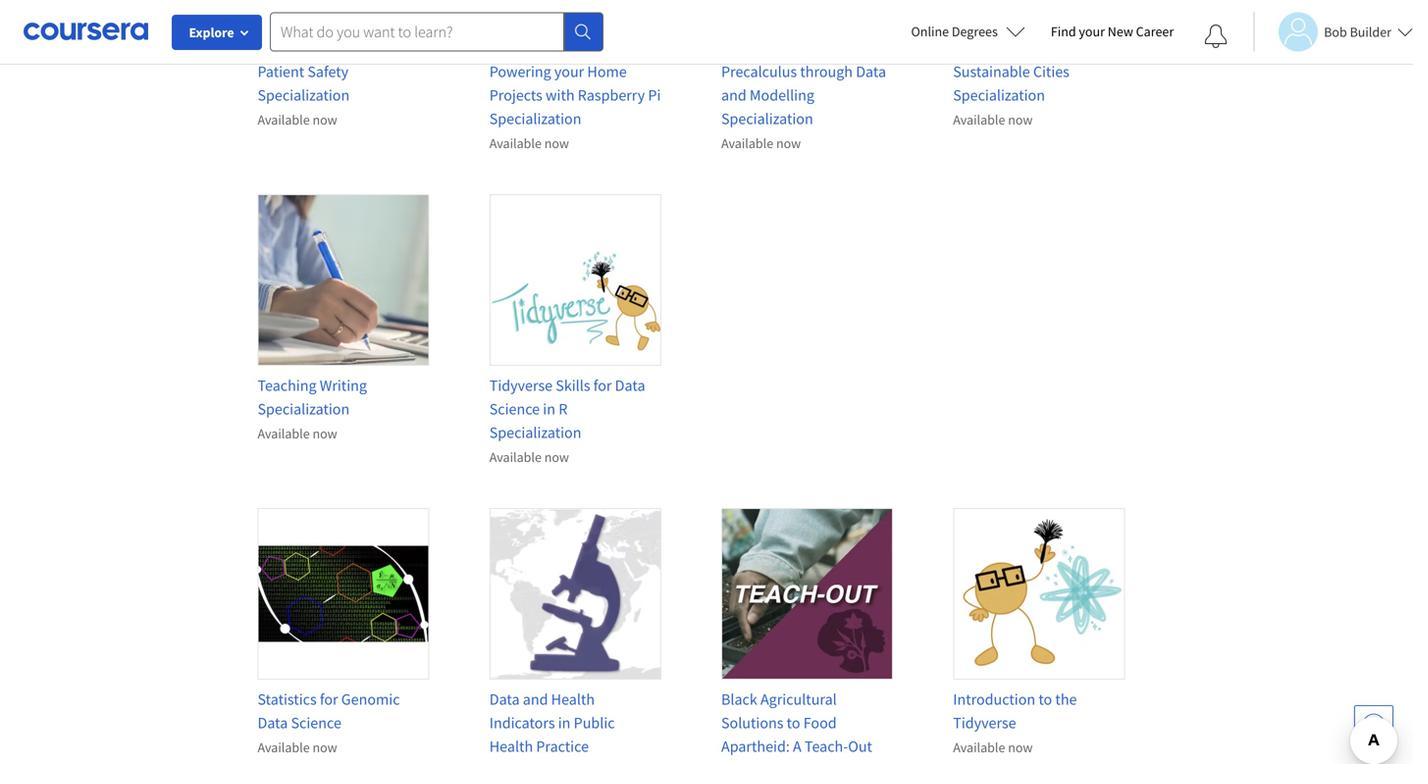 Task type: vqa. For each thing, say whether or not it's contained in the screenshot.
'University' for Yeung
no



Task type: locate. For each thing, give the bounding box(es) containing it.
specialization down modelling
[[721, 109, 813, 129]]

1 vertical spatial in
[[558, 713, 571, 733]]

available now
[[258, 111, 337, 129], [953, 111, 1033, 129], [489, 134, 569, 152], [721, 134, 801, 152], [258, 425, 337, 443], [489, 448, 569, 466], [258, 739, 337, 757], [953, 739, 1033, 757]]

sustainable cities specialization
[[953, 62, 1070, 105]]

solutions
[[721, 713, 784, 733]]

available down "introduction"
[[953, 739, 1005, 757]]

patient safety specialization
[[258, 62, 350, 105]]

patient safety image
[[258, 0, 429, 52]]

0 vertical spatial health
[[551, 690, 595, 710]]

0 horizontal spatial your
[[554, 62, 584, 81]]

science
[[489, 399, 540, 419], [291, 713, 341, 733]]

introduction to the tidyverse
[[953, 690, 1077, 733]]

1 horizontal spatial to
[[1039, 690, 1052, 710]]

sustainable cities specialization link
[[953, 0, 1156, 107]]

science inside tidyverse skills for data science in r specialization
[[489, 399, 540, 419]]

tidyverse
[[489, 376, 553, 395], [953, 713, 1016, 733]]

available now for sustainable cities specialization
[[953, 111, 1033, 129]]

1 horizontal spatial tidyverse
[[953, 713, 1016, 733]]

data
[[856, 62, 886, 81], [615, 376, 645, 395], [489, 690, 520, 710], [258, 713, 288, 733]]

0 horizontal spatial tidyverse
[[489, 376, 553, 395]]

introduction to the tidyverse image
[[953, 508, 1125, 680]]

cities
[[1033, 62, 1070, 81]]

statistics for genomic data science link
[[258, 508, 460, 735]]

tidyverse left skills
[[489, 376, 553, 395]]

coursera image
[[24, 16, 148, 47]]

1 vertical spatial your
[[554, 62, 584, 81]]

tidyverse skills for data science in r specialization link
[[489, 194, 692, 445]]

agricultural
[[761, 690, 837, 710]]

now down patient safety specialization
[[313, 111, 337, 129]]

available now down the statistics for genomic data science
[[258, 739, 337, 757]]

1 horizontal spatial health
[[551, 690, 595, 710]]

your inside "powering your home projects with raspberry pi specialization"
[[554, 62, 584, 81]]

and down precalculus
[[721, 85, 747, 105]]

data and health indicators in public health practice
[[489, 690, 615, 757]]

available now for powering your home projects with raspberry pi specialization
[[489, 134, 569, 152]]

r
[[559, 399, 568, 419]]

0 vertical spatial your
[[1079, 23, 1105, 40]]

available for powering your home projects with raspberry pi specialization
[[489, 134, 542, 152]]

now for writing
[[313, 425, 337, 443]]

data right through
[[856, 62, 886, 81]]

specialization down teaching
[[258, 399, 350, 419]]

science for tidyverse
[[489, 399, 540, 419]]

1 vertical spatial to
[[787, 713, 800, 733]]

available now for patient safety specialization
[[258, 111, 337, 129]]

specialization down projects
[[489, 109, 581, 129]]

tidyverse skills for data science in r specialization
[[489, 376, 645, 443]]

for inside tidyverse skills for data science in r specialization
[[593, 376, 612, 395]]

0 vertical spatial in
[[543, 399, 555, 419]]

specialization down "r" at the bottom of page
[[489, 423, 581, 443]]

available now down the introduction to the tidyverse
[[953, 739, 1033, 757]]

your inside find your new career link
[[1079, 23, 1105, 40]]

teach-
[[805, 737, 848, 757]]

builder
[[1350, 23, 1392, 41]]

science left "r" at the bottom of page
[[489, 399, 540, 419]]

available now down patient safety specialization
[[258, 111, 337, 129]]

precalculus through data and modelling specialization
[[721, 62, 886, 129]]

specialization inside teaching writing specialization
[[258, 399, 350, 419]]

statistics for genomic data science image
[[258, 508, 429, 680]]

health
[[551, 690, 595, 710], [489, 737, 533, 757]]

None search field
[[270, 12, 604, 52]]

available down patient safety specialization
[[258, 111, 310, 129]]

in up practice
[[558, 713, 571, 733]]

1 vertical spatial science
[[291, 713, 341, 733]]

now for your
[[544, 134, 569, 152]]

now down teaching writing specialization
[[313, 425, 337, 443]]

genomic
[[341, 690, 400, 710]]

science down statistics
[[291, 713, 341, 733]]

0 horizontal spatial in
[[543, 399, 555, 419]]

powering your home projects with raspberry pi specialization link
[[489, 0, 692, 131]]

available for introduction to the tidyverse
[[953, 739, 1005, 757]]

now down modelling
[[776, 134, 801, 152]]

your
[[1079, 23, 1105, 40], [554, 62, 584, 81]]

for
[[593, 376, 612, 395], [320, 690, 338, 710]]

and up indicators
[[523, 690, 548, 710]]

1 vertical spatial health
[[489, 737, 533, 757]]

specialization down sustainable
[[953, 85, 1045, 105]]

0 vertical spatial tidyverse
[[489, 376, 553, 395]]

1 horizontal spatial in
[[558, 713, 571, 733]]

available now down teaching writing specialization
[[258, 425, 337, 443]]

0 vertical spatial and
[[721, 85, 747, 105]]

teaching
[[258, 376, 317, 395]]

available now down projects
[[489, 134, 569, 152]]

available
[[258, 111, 310, 129], [953, 111, 1005, 129], [489, 134, 542, 152], [721, 134, 773, 152], [258, 425, 310, 443], [489, 448, 542, 466], [258, 739, 310, 757], [953, 739, 1005, 757]]

available for teaching writing specialization
[[258, 425, 310, 443]]

available now down "r" at the bottom of page
[[489, 448, 569, 466]]

available now down sustainable cities specialization
[[953, 111, 1033, 129]]

in left "r" at the bottom of page
[[543, 399, 555, 419]]

data down statistics
[[258, 713, 288, 733]]

now for through
[[776, 134, 801, 152]]

science for statistics
[[291, 713, 341, 733]]

patient safety specialization link
[[258, 0, 460, 107]]

health down indicators
[[489, 737, 533, 757]]

1 horizontal spatial your
[[1079, 23, 1105, 40]]

available down statistics
[[258, 739, 310, 757]]

raspberry
[[578, 85, 645, 105]]

1 horizontal spatial for
[[593, 376, 612, 395]]

in inside tidyverse skills for data science in r specialization
[[543, 399, 555, 419]]

data up indicators
[[489, 690, 520, 710]]

in
[[543, 399, 555, 419], [558, 713, 571, 733]]

specialization
[[258, 85, 350, 105], [953, 85, 1045, 105], [489, 109, 581, 129], [721, 109, 813, 129], [258, 399, 350, 419], [489, 423, 581, 443]]

0 horizontal spatial science
[[291, 713, 341, 733]]

now down sustainable cities specialization
[[1008, 111, 1033, 129]]

projects
[[489, 85, 543, 105]]

powering your home projects with raspberry pi specialization
[[489, 62, 661, 129]]

introduction to the tidyverse link
[[953, 508, 1156, 735]]

bob builder button
[[1253, 12, 1413, 52]]

0 vertical spatial science
[[489, 399, 540, 419]]

teaching writing image
[[258, 194, 429, 366]]

specialization down patient
[[258, 85, 350, 105]]

public
[[574, 713, 615, 733]]

now down the introduction to the tidyverse
[[1008, 739, 1033, 757]]

available now down modelling
[[721, 134, 801, 152]]

apartheid:
[[721, 737, 790, 757]]

for right skills
[[593, 376, 612, 395]]

1 vertical spatial for
[[320, 690, 338, 710]]

to up the a
[[787, 713, 800, 733]]

your up the "with"
[[554, 62, 584, 81]]

health up public
[[551, 690, 595, 710]]

0 vertical spatial to
[[1039, 690, 1052, 710]]

now
[[313, 111, 337, 129], [1008, 111, 1033, 129], [544, 134, 569, 152], [776, 134, 801, 152], [313, 425, 337, 443], [544, 448, 569, 466], [313, 739, 337, 757], [1008, 739, 1033, 757]]

available down tidyverse skills for data science in r specialization
[[489, 448, 542, 466]]

0 horizontal spatial to
[[787, 713, 800, 733]]

1 horizontal spatial science
[[489, 399, 540, 419]]

statistics
[[258, 690, 317, 710]]

available for precalculus through data and modelling specialization
[[721, 134, 773, 152]]

specialization inside sustainable cities specialization
[[953, 85, 1045, 105]]

teaching writing specialization
[[258, 376, 367, 419]]

1 vertical spatial tidyverse
[[953, 713, 1016, 733]]

food
[[803, 713, 837, 733]]

available for sustainable cities specialization
[[953, 111, 1005, 129]]

available now for introduction to the tidyverse
[[953, 739, 1033, 757]]

tidyverse down "introduction"
[[953, 713, 1016, 733]]

your right find
[[1079, 23, 1105, 40]]

and inside precalculus through data and modelling specialization
[[721, 85, 747, 105]]

to left the
[[1039, 690, 1052, 710]]

degrees
[[952, 23, 998, 40]]

in inside data and health indicators in public health practice
[[558, 713, 571, 733]]

tidyverse skills for data science in r image
[[489, 194, 661, 366]]

available down sustainable cities specialization
[[953, 111, 1005, 129]]

to
[[1039, 690, 1052, 710], [787, 713, 800, 733]]

available down teaching writing specialization
[[258, 425, 310, 443]]

now down the "with"
[[544, 134, 569, 152]]

1 horizontal spatial and
[[721, 85, 747, 105]]

through
[[800, 62, 853, 81]]

sustainable cities image
[[953, 0, 1125, 52]]

precalculus
[[721, 62, 797, 81]]

find your new career
[[1051, 23, 1174, 40]]

0 horizontal spatial and
[[523, 690, 548, 710]]

data right skills
[[615, 376, 645, 395]]

science inside the statistics for genomic data science
[[291, 713, 341, 733]]

available now for teaching writing specialization
[[258, 425, 337, 443]]

now for skills
[[544, 448, 569, 466]]

black agricultural solutions to food apartheid: a teach-out
[[721, 690, 872, 757]]

patient
[[258, 62, 304, 81]]

now for for
[[313, 739, 337, 757]]

now down the statistics for genomic data science
[[313, 739, 337, 757]]

and
[[721, 85, 747, 105], [523, 690, 548, 710]]

online
[[911, 23, 949, 40]]

0 horizontal spatial for
[[320, 690, 338, 710]]

available for patient safety specialization
[[258, 111, 310, 129]]

now down "r" at the bottom of page
[[544, 448, 569, 466]]

data and health indicators in public health practice link
[[489, 508, 692, 759]]

modelling
[[750, 85, 814, 105]]

new
[[1108, 23, 1133, 40]]

tidyverse inside tidyverse skills for data science in r specialization
[[489, 376, 553, 395]]

1 vertical spatial and
[[523, 690, 548, 710]]

available down modelling
[[721, 134, 773, 152]]

available down projects
[[489, 134, 542, 152]]

0 vertical spatial for
[[593, 376, 612, 395]]

skills
[[556, 376, 590, 395]]

for left genomic
[[320, 690, 338, 710]]

practice
[[536, 737, 589, 757]]



Task type: describe. For each thing, give the bounding box(es) containing it.
your for powering
[[554, 62, 584, 81]]

data inside precalculus through data and modelling specialization
[[856, 62, 886, 81]]

bob builder
[[1324, 23, 1392, 41]]

now for to
[[1008, 739, 1033, 757]]

your for find
[[1079, 23, 1105, 40]]

a
[[793, 737, 801, 757]]

specialization inside "powering your home projects with raspberry pi specialization"
[[489, 109, 581, 129]]

explore button
[[172, 15, 262, 50]]

powering your home projects with raspberry pi image
[[489, 0, 661, 52]]

data inside data and health indicators in public health practice
[[489, 690, 520, 710]]

show notifications image
[[1204, 25, 1228, 48]]

available for statistics for genomic data science
[[258, 739, 310, 757]]

to inside the introduction to the tidyverse
[[1039, 690, 1052, 710]]

home
[[587, 62, 627, 81]]

now for safety
[[313, 111, 337, 129]]

online degrees button
[[895, 10, 1041, 53]]

data inside tidyverse skills for data science in r specialization
[[615, 376, 645, 395]]

data inside the statistics for genomic data science
[[258, 713, 288, 733]]

available now for tidyverse skills for data science in r specialization
[[489, 448, 569, 466]]

black agricultural solutions to food apartheid: a teach-out link
[[721, 508, 924, 759]]

find
[[1051, 23, 1076, 40]]

black agricultural solutions to food apartheid: a teach-out image
[[721, 508, 893, 680]]

data and health indicators in public health practice image
[[489, 508, 661, 680]]

to inside black agricultural solutions to food apartheid: a teach-out
[[787, 713, 800, 733]]

safety
[[307, 62, 349, 81]]

now for cities
[[1008, 111, 1033, 129]]

What do you want to learn? text field
[[270, 12, 564, 52]]

writing
[[320, 376, 367, 395]]

available now for statistics for genomic data science
[[258, 739, 337, 757]]

help center image
[[1362, 713, 1386, 737]]

powering
[[489, 62, 551, 81]]

for inside the statistics for genomic data science
[[320, 690, 338, 710]]

pi
[[648, 85, 661, 105]]

find your new career link
[[1041, 20, 1184, 44]]

specialization inside tidyverse skills for data science in r specialization
[[489, 423, 581, 443]]

career
[[1136, 23, 1174, 40]]

indicators
[[489, 713, 555, 733]]

online degrees
[[911, 23, 998, 40]]

the
[[1055, 690, 1077, 710]]

specialization inside precalculus through data and modelling specialization
[[721, 109, 813, 129]]

available now for precalculus through data and modelling specialization
[[721, 134, 801, 152]]

statistics for genomic data science
[[258, 690, 400, 733]]

introduction
[[953, 690, 1035, 710]]

with
[[546, 85, 575, 105]]

available for tidyverse skills for data science in r specialization
[[489, 448, 542, 466]]

0 horizontal spatial health
[[489, 737, 533, 757]]

black
[[721, 690, 757, 710]]

tidyverse inside the introduction to the tidyverse
[[953, 713, 1016, 733]]

bob
[[1324, 23, 1347, 41]]

out
[[848, 737, 872, 757]]

sustainable
[[953, 62, 1030, 81]]

precalculus through data and modelling image
[[721, 0, 893, 52]]

explore
[[189, 24, 234, 41]]

precalculus through data and modelling specialization link
[[721, 0, 924, 131]]

teaching writing specialization link
[[258, 194, 460, 421]]

and inside data and health indicators in public health practice
[[523, 690, 548, 710]]



